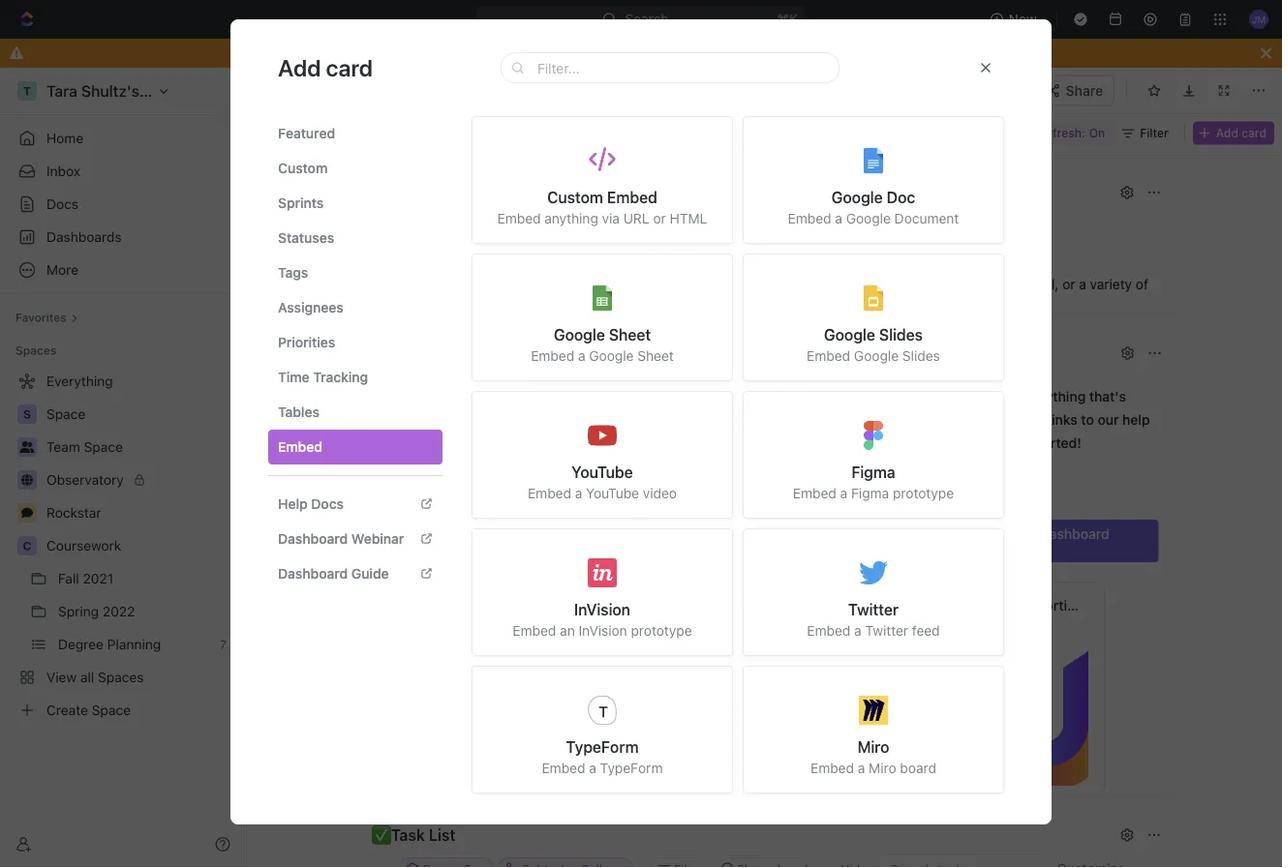 Task type: vqa. For each thing, say whether or not it's contained in the screenshot.
Dec 5, 2023 at 9:22 am
yes



Task type: locate. For each thing, give the bounding box(es) containing it.
1 vertical spatial sheet
[[637, 348, 674, 364]]

dashboards right with
[[1118, 598, 1195, 614]]

youtube
[[572, 463, 633, 482], [586, 486, 639, 502]]

1 vertical spatial figma
[[851, 486, 889, 502]]

can
[[723, 276, 746, 292]]

1 horizontal spatial or
[[1063, 276, 1075, 292]]

0 horizontal spatial docs
[[46, 196, 78, 212]]

0 horizontal spatial custom
[[278, 160, 328, 176]]

add inside add card button
[[1216, 126, 1239, 140]]

statuses
[[278, 230, 334, 246]]

possibilities.
[[742, 300, 820, 316]]

1 vertical spatial add
[[1216, 126, 1239, 140]]

dashboards down blog,
[[804, 478, 881, 494]]

at
[[1106, 77, 1117, 92]]

inbox
[[46, 163, 80, 179]]

a inside "figma embed a figma prototype"
[[840, 486, 848, 502]]

1 vertical spatial twitter
[[865, 623, 908, 639]]

custom for custom embed embed anything via url or html
[[547, 188, 603, 207]]

notifications?
[[637, 45, 723, 61]]

new button
[[982, 4, 1049, 35]]

you left how
[[588, 276, 611, 292]]

this right hide
[[823, 45, 846, 61]]

0 vertical spatial prototype
[[893, 486, 954, 502]]

0 horizontal spatial prototype
[[631, 623, 692, 639]]

twitter down build
[[848, 601, 899, 619]]

anything
[[545, 211, 598, 227]]

1 vertical spatial prototype
[[631, 623, 692, 639]]

assignees
[[278, 300, 344, 316]]

0 vertical spatial slides
[[879, 326, 923, 344]]

1 vertical spatial card
[[1242, 126, 1267, 140]]

0 vertical spatial add card
[[278, 54, 373, 81]]

files
[[859, 344, 893, 363]]

0 vertical spatial twitter
[[848, 601, 899, 619]]

or right url
[[653, 211, 666, 227]]

google
[[832, 188, 883, 207], [846, 211, 891, 227], [554, 326, 605, 344], [824, 326, 875, 344], [589, 348, 634, 364], [854, 348, 899, 364]]

project
[[903, 526, 949, 542]]

0 horizontal spatial add
[[278, 54, 321, 81]]

client
[[981, 276, 1015, 292]]

1 vertical spatial youtube
[[586, 486, 639, 502]]

1 horizontal spatial guide
[[804, 540, 841, 556]]

headquarters,
[[890, 276, 977, 292]]

you
[[457, 45, 480, 61], [588, 276, 611, 292], [1004, 435, 1027, 451]]

0 vertical spatial figma
[[852, 463, 895, 482]]

custom inside custom embed embed anything via url or html
[[547, 188, 603, 207]]

1 vertical spatial docs
[[311, 496, 344, 512]]

1 vertical spatial custom
[[547, 188, 603, 207]]

a inside the miro embed a miro board
[[858, 761, 865, 777]]

0 horizontal spatial guide
[[351, 566, 389, 582]]

figma down and
[[852, 463, 895, 482]]

embed inside twitter embed a twitter feed
[[807, 623, 851, 639]]

1 vertical spatial invision
[[579, 623, 627, 639]]

0 vertical spatial docs
[[46, 196, 78, 212]]

custom up sprints
[[278, 160, 328, 176]]

blog,
[[834, 435, 866, 451]]

1 horizontal spatial add
[[1216, 126, 1239, 140]]

time
[[278, 369, 309, 385]]

management
[[952, 526, 1036, 542]]

or right portal,
[[1063, 276, 1075, 292]]

dashboards
[[523, 184, 611, 202], [46, 229, 122, 245], [644, 276, 719, 292], [804, 478, 881, 494], [1118, 598, 1195, 614]]

you inside 'this is a simple example to show you how dashboards can work as your personal headquarters, client portal, or a variety of other possibilities.'
[[588, 276, 611, 292]]

of inside to keep track of everything that's important to you. we've included some links to our help docs, blog, and university to get you started!
[[1001, 389, 1014, 405]]

miro embed a miro board
[[811, 738, 936, 777]]

prototype up project
[[893, 486, 954, 502]]

a inside typeform embed a typeform
[[589, 761, 596, 777]]

invision up an
[[574, 601, 630, 619]]

docs inside sidebar navigation
[[46, 196, 78, 212]]

👋
[[823, 225, 852, 259]]

custom
[[278, 160, 328, 176], [547, 188, 603, 207]]

1 horizontal spatial of
[[1136, 276, 1148, 292]]

add card down clickup logo
[[1216, 126, 1267, 140]]

dashboards up anything
[[523, 184, 611, 202]]

0 vertical spatial of
[[1136, 276, 1148, 292]]

custom up anything
[[547, 188, 603, 207]]

dashboard webinar
[[278, 531, 404, 547]]

twitter left feed
[[865, 623, 908, 639]]

figma up build
[[851, 486, 889, 502]]

dashboard down dashboard webinar
[[278, 566, 348, 582]]

1 horizontal spatial custom
[[547, 188, 603, 207]]

0 vertical spatial typeform
[[566, 738, 639, 757]]

invision
[[574, 601, 630, 619], [579, 623, 627, 639]]

clickup right "welcome" at top
[[462, 184, 519, 202]]

a for miro
[[858, 761, 865, 777]]

guide down webinar
[[351, 566, 389, 582]]

add card up mode:
[[278, 54, 373, 81]]

to inside 'this is a simple example to show you how dashboards can work as your personal headquarters, client portal, or a variety of other possibilities.'
[[536, 276, 548, 292]]

add up edit mode:
[[278, 54, 321, 81]]

favorites
[[15, 311, 67, 324]]

2 horizontal spatial you
[[1004, 435, 1027, 451]]

prototype right an
[[631, 623, 692, 639]]

typeform
[[566, 738, 639, 757], [600, 761, 663, 777]]

1 horizontal spatial add card
[[1216, 126, 1267, 140]]

how
[[804, 526, 832, 542]]

our
[[1098, 412, 1119, 428]]

university:
[[886, 598, 955, 614]]

embed inside typeform embed a typeform
[[542, 761, 585, 777]]

reporting
[[1021, 598, 1083, 614]]

prototype
[[893, 486, 954, 502], [631, 623, 692, 639]]

guide left build
[[804, 540, 841, 556]]

of
[[1136, 276, 1148, 292], [1001, 389, 1014, 405]]

docs,
[[813, 344, 855, 363]]

a for youtube
[[575, 486, 582, 502]]

0 horizontal spatial clickup
[[462, 184, 519, 202]]

via
[[602, 211, 620, 227]]

1 vertical spatial of
[[1001, 389, 1014, 405]]

0 vertical spatial add
[[278, 54, 321, 81]]

dashboard inside 'how to build a project management dashboard guide'
[[1040, 526, 1110, 542]]

0 vertical spatial or
[[653, 211, 666, 227]]

clickup left university:
[[833, 598, 883, 614]]

a for twitter
[[854, 623, 862, 639]]

None text field
[[382, 79, 631, 102]]

clickup university: leverage reporting with dashboards
[[833, 598, 1195, 614]]

&
[[897, 344, 908, 363]]

links
[[1048, 412, 1078, 428]]

0 vertical spatial custom
[[278, 160, 328, 176]]

refresh:
[[1041, 126, 1085, 140]]

browser
[[581, 45, 633, 61]]

to inside button
[[443, 184, 458, 202]]

2023
[[1071, 77, 1102, 92]]

2 horizontal spatial card
[[1242, 126, 1267, 140]]

home link
[[8, 123, 238, 154]]

1 vertical spatial add card
[[1216, 126, 1267, 140]]

personal
[[832, 276, 886, 292]]

dashboard for dashboard guide
[[278, 566, 348, 582]]

you right do
[[457, 45, 480, 61]]

prototype inside "figma embed a figma prototype"
[[893, 486, 954, 502]]

embed
[[607, 188, 657, 207], [497, 211, 541, 227], [788, 211, 831, 227], [531, 348, 574, 364], [807, 348, 850, 364], [278, 439, 322, 455], [528, 486, 571, 502], [793, 486, 837, 502], [513, 623, 556, 639], [807, 623, 851, 639], [542, 761, 585, 777], [811, 761, 854, 777]]

✅ task list
[[372, 827, 456, 845]]

to left show at the left of the page
[[536, 276, 548, 292]]

add card button
[[1193, 122, 1274, 145]]

you right get
[[1004, 435, 1027, 451]]

0 horizontal spatial or
[[653, 211, 666, 227]]

as
[[783, 276, 797, 292]]

9:22
[[1120, 77, 1147, 92]]

use
[[795, 389, 820, 405]]

embed inside "google slides embed google slides"
[[807, 348, 850, 364]]

this up the important
[[823, 389, 847, 405]]

card down clickup logo
[[1242, 126, 1267, 140]]

0 vertical spatial guide
[[804, 540, 841, 556]]

1 vertical spatial you
[[588, 276, 611, 292]]

a inside twitter embed a twitter feed
[[854, 623, 862, 639]]

leverage
[[958, 598, 1017, 614]]

or inside 'this is a simple example to show you how dashboards can work as your personal headquarters, client portal, or a variety of other possibilities.'
[[1063, 276, 1075, 292]]

invision right an
[[579, 623, 627, 639]]

embed inside the miro embed a miro board
[[811, 761, 854, 777]]

1 vertical spatial or
[[1063, 276, 1075, 292]]

to left our
[[1081, 412, 1094, 428]]

a inside "youtube embed a youtube video"
[[575, 486, 582, 502]]

card up you.
[[880, 389, 910, 405]]

1 horizontal spatial you
[[588, 276, 611, 292]]

build
[[855, 526, 887, 542]]

twitter
[[848, 601, 899, 619], [865, 623, 908, 639]]

1 horizontal spatial clickup
[[833, 598, 883, 614]]

to right want
[[519, 45, 531, 61]]

dashboards overview
[[804, 478, 944, 494]]

to right "welcome" at top
[[443, 184, 458, 202]]

dec 5, 2023 at 9:22 am
[[1030, 77, 1168, 92]]

dashboard down help docs
[[278, 531, 348, 547]]

2 vertical spatial you
[[1004, 435, 1027, 451]]

of right track
[[1001, 389, 1014, 405]]

0 vertical spatial invision
[[574, 601, 630, 619]]

add down clickup logo
[[1216, 126, 1239, 140]]

prototype inside invision embed an invision prototype
[[631, 623, 692, 639]]

feed
[[912, 623, 940, 639]]

0 horizontal spatial you
[[457, 45, 480, 61]]

board
[[900, 761, 936, 777]]

dashboard up reporting
[[1040, 526, 1110, 542]]

variety
[[1090, 276, 1132, 292]]

tracking
[[313, 369, 368, 385]]

embed inside google sheet embed a google sheet
[[531, 348, 574, 364]]

Filter... text field
[[537, 53, 833, 82]]

docs right help
[[311, 496, 344, 512]]

1 figma from the top
[[852, 463, 895, 482]]

0 vertical spatial clickup
[[462, 184, 519, 202]]

1 horizontal spatial prototype
[[893, 486, 954, 502]]

home
[[46, 130, 84, 146]]

help docs link
[[268, 487, 443, 522]]

1 vertical spatial typeform
[[600, 761, 663, 777]]

dashboards up "other"
[[644, 276, 719, 292]]

or inside custom embed embed anything via url or html
[[653, 211, 666, 227]]

0 horizontal spatial of
[[1001, 389, 1014, 405]]

url
[[623, 211, 650, 227]]

clickup
[[462, 184, 519, 202], [833, 598, 883, 614]]

embed inside google doc embed a google document
[[788, 211, 831, 227]]

of right 'variety'
[[1136, 276, 1148, 292]]

you inside to keep track of everything that's important to you. we've included some links to our help docs, blog, and university to get you started!
[[1004, 435, 1027, 451]]

card up mode:
[[326, 54, 373, 81]]

dashboard webinar link
[[268, 522, 443, 557]]

share button
[[1039, 75, 1115, 106]]

enable
[[535, 45, 578, 61]]

document
[[895, 211, 959, 227]]

2 vertical spatial card
[[880, 389, 910, 405]]

welcome
[[372, 184, 439, 202]]

dashboard for dashboard webinar
[[278, 531, 348, 547]]

example
[[480, 276, 532, 292]]

add
[[278, 54, 321, 81], [1216, 126, 1239, 140]]

dashboards down 'docs' link
[[46, 229, 122, 245]]

to
[[519, 45, 531, 61], [443, 184, 458, 202], [536, 276, 548, 292], [914, 389, 927, 405], [861, 412, 874, 428], [1081, 412, 1094, 428], [963, 435, 976, 451]]

typeform embed a typeform
[[542, 738, 663, 777]]

to up we've
[[914, 389, 927, 405]]

dashboards inside dashboards "link"
[[46, 229, 122, 245]]

docs down inbox
[[46, 196, 78, 212]]

a for typeform
[[589, 761, 596, 777]]

0 vertical spatial card
[[326, 54, 373, 81]]

a
[[835, 211, 842, 227], [424, 276, 432, 292], [1079, 276, 1086, 292], [578, 348, 585, 364], [575, 486, 582, 502], [840, 486, 848, 502], [854, 623, 862, 639], [589, 761, 596, 777], [858, 761, 865, 777]]

doc
[[887, 188, 915, 207]]



Task type: describe. For each thing, give the bounding box(es) containing it.
included
[[951, 412, 1006, 428]]

0 vertical spatial sheet
[[609, 326, 651, 344]]

figma embed a figma prototype
[[793, 463, 954, 502]]

5,
[[1057, 77, 1068, 92]]

webinar
[[351, 531, 404, 547]]

0 vertical spatial this
[[823, 45, 846, 61]]

this
[[380, 276, 407, 292]]

a inside google sheet embed a google sheet
[[578, 348, 585, 364]]

do you want to enable browser notifications? enable hide this
[[436, 45, 846, 61]]

0 horizontal spatial add card
[[278, 54, 373, 81]]

2 figma from the top
[[851, 486, 889, 502]]

overview
[[884, 478, 944, 494]]

guide inside 'how to build a project management dashboard guide'
[[804, 540, 841, 556]]

use this text card
[[795, 389, 910, 405]]

that's
[[1089, 389, 1126, 405]]

⌘k
[[777, 11, 798, 27]]

dashboards inside the 'welcome to clickup dashboards' button
[[523, 184, 611, 202]]

1 vertical spatial miro
[[869, 761, 896, 777]]

get
[[980, 435, 1001, 451]]

to
[[836, 526, 851, 542]]

dashboard guide
[[278, 566, 389, 582]]

everything
[[1018, 389, 1086, 405]]

new
[[1009, 11, 1037, 27]]

1 horizontal spatial card
[[880, 389, 910, 405]]

card inside button
[[1242, 126, 1267, 140]]

list
[[429, 827, 456, 845]]

clickup logo image
[[1182, 76, 1269, 93]]

welcome to clickup dashboards
[[372, 184, 611, 202]]

track
[[965, 389, 998, 405]]

university
[[897, 435, 960, 451]]

dashboard guide link
[[268, 557, 443, 592]]

hide
[[790, 45, 819, 61]]

keep
[[930, 389, 961, 405]]

coursework, , element
[[17, 536, 37, 556]]

welcome to clickup dashboards button
[[371, 179, 1109, 206]]

hey there! 👋
[[676, 225, 852, 259]]

1 vertical spatial guide
[[351, 566, 389, 582]]

you.
[[878, 412, 905, 428]]

google doc embed a google document
[[788, 188, 959, 227]]

mode:
[[294, 125, 333, 141]]

featured
[[278, 125, 335, 141]]

to left get
[[963, 435, 976, 451]]

📚 docs, files & links button
[[793, 340, 1109, 367]]

spaces
[[15, 344, 57, 357]]

prototype for invision
[[631, 623, 692, 639]]

google sheet embed a google sheet
[[531, 326, 674, 364]]

with
[[1087, 598, 1114, 614]]

edit mode:
[[266, 125, 333, 141]]

auto refresh: on
[[1012, 126, 1105, 140]]

embed inside "youtube embed a youtube video"
[[528, 486, 571, 502]]

docs link
[[8, 189, 238, 220]]

simple
[[435, 276, 476, 292]]

your
[[801, 276, 829, 292]]

✅
[[372, 827, 387, 845]]

a for figma
[[840, 486, 848, 502]]

share
[[1066, 82, 1103, 98]]

custom embed embed anything via url or html
[[497, 188, 707, 227]]

is
[[411, 276, 421, 292]]

how
[[615, 276, 640, 292]]

add card inside button
[[1216, 126, 1267, 140]]

a inside google doc embed a google document
[[835, 211, 842, 227]]

a
[[890, 526, 900, 542]]

embed inside "figma embed a figma prototype"
[[793, 486, 837, 502]]

1 vertical spatial slides
[[902, 348, 940, 364]]

of inside 'this is a simple example to show you how dashboards can work as your personal headquarters, client portal, or a variety of other possibilities.'
[[1136, 276, 1148, 292]]

0 horizontal spatial card
[[326, 54, 373, 81]]

dashboards inside clickup university: leverage reporting with dashboards link
[[1118, 598, 1195, 614]]

youtube embed a youtube video
[[528, 463, 677, 502]]

do
[[436, 45, 454, 61]]

sidebar navigation
[[0, 68, 247, 868]]

hey
[[676, 225, 730, 259]]

1 vertical spatial this
[[823, 389, 847, 405]]

priorities
[[278, 335, 335, 351]]

dashboards inside 'this is a simple example to show you how dashboards can work as your personal headquarters, client portal, or a variety of other possibilities.'
[[644, 276, 719, 292]]

clickup university: leverage reporting with dashboards link
[[833, 583, 1195, 629]]

0 vertical spatial you
[[457, 45, 480, 61]]

coursework link
[[46, 531, 234, 562]]

this is a simple example to show you how dashboards can work as your personal headquarters, client portal, or a variety of other possibilities.
[[380, 276, 1152, 316]]

0 vertical spatial miro
[[858, 738, 889, 757]]

other
[[706, 300, 739, 316]]

1 horizontal spatial docs
[[311, 496, 344, 512]]

twitter embed a twitter feed
[[807, 601, 940, 639]]

am
[[1151, 77, 1168, 92]]

custom for custom
[[278, 160, 328, 176]]

dashboards link
[[8, 222, 238, 253]]

enable
[[737, 45, 780, 61]]

started!
[[1031, 435, 1081, 451]]

clickup inside button
[[462, 184, 519, 202]]

0 vertical spatial youtube
[[572, 463, 633, 482]]

sprints
[[278, 195, 324, 211]]

prototype for figma
[[893, 486, 954, 502]]

show
[[552, 276, 585, 292]]

tags
[[278, 265, 308, 281]]

video
[[643, 486, 677, 502]]

tables
[[278, 404, 319, 420]]

to keep track of everything that's important to you. we've included some links to our help docs, blog, and university to get you started!
[[795, 389, 1154, 451]]

to down the text
[[861, 412, 874, 428]]

auto
[[1012, 126, 1038, 140]]

docs,
[[795, 435, 830, 451]]

embed inside invision embed an invision prototype
[[513, 623, 556, 639]]

time tracking
[[278, 369, 368, 385]]

a for this
[[424, 276, 432, 292]]

portal,
[[1018, 276, 1059, 292]]

task
[[391, 827, 425, 845]]

help docs
[[278, 496, 344, 512]]

html
[[670, 211, 707, 227]]

text
[[851, 389, 877, 405]]

inbox link
[[8, 156, 238, 187]]

📚 docs, files & links
[[794, 344, 950, 363]]

1 vertical spatial clickup
[[833, 598, 883, 614]]



